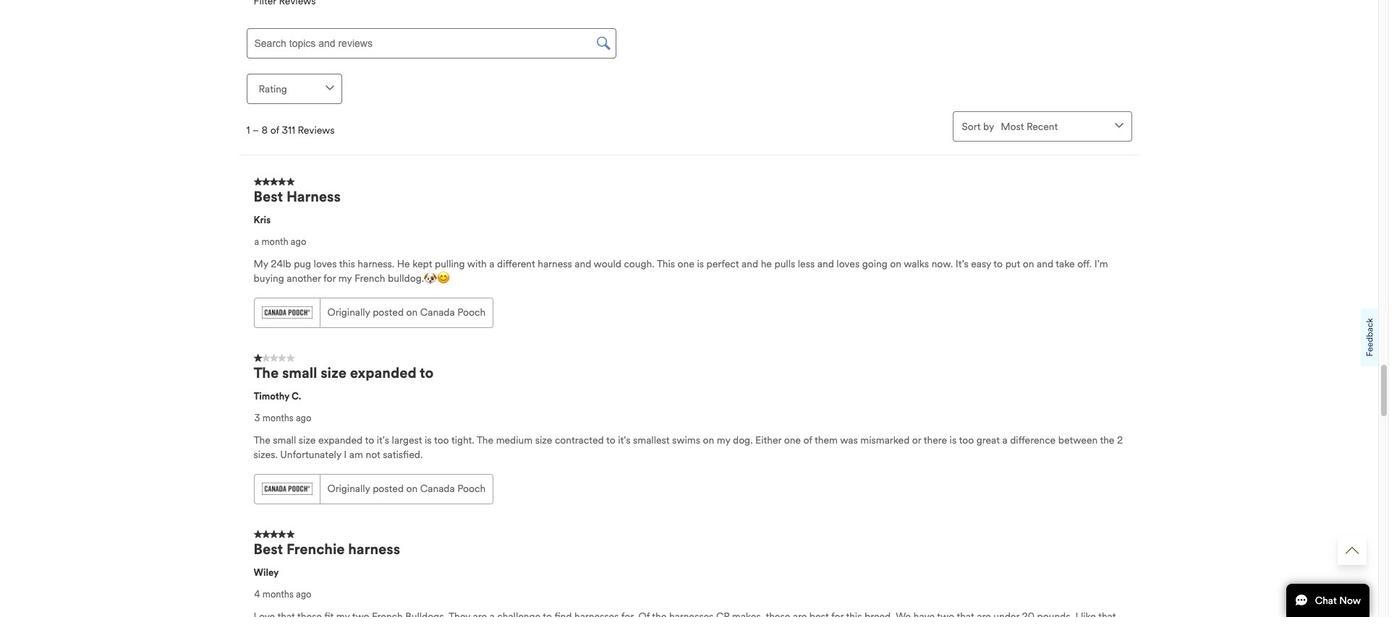 Task type: locate. For each thing, give the bounding box(es) containing it.
best for best harness
[[254, 188, 283, 206]]

put
[[1006, 258, 1021, 270]]

posted down satisfied.
[[373, 483, 404, 495]]

months right 4
[[263, 589, 294, 601]]

originally posted on canada pooch down 'bulldog.🐶😊'
[[327, 307, 486, 319]]

originally
[[327, 307, 370, 319], [327, 483, 370, 495]]

my
[[254, 258, 268, 270]]

0 vertical spatial small
[[282, 364, 317, 382]]

4
[[254, 589, 260, 601]]

2
[[1117, 435, 1123, 447]]

on down satisfied.
[[406, 483, 418, 495]]

expanded for the small size expanded to it's largest is too tight. the medium size contracted to it's smallest swims on my dog. either one of them was mismarked or there is too great a difference between the 2 sizes. unfortunately i am not satisfied.
[[318, 435, 363, 447]]

on right the swims
[[703, 435, 714, 447]]

0 vertical spatial posted
[[373, 307, 404, 319]]

and left the he
[[742, 258, 758, 270]]

frenchie
[[286, 541, 345, 559]]

canada for best harness
[[420, 307, 455, 319]]

0 vertical spatial expanded
[[350, 364, 417, 382]]

0 vertical spatial originally posted on canada pooch
[[327, 307, 486, 319]]

originally posted on canada pooch
[[327, 307, 486, 319], [327, 483, 486, 495]]

to
[[994, 258, 1003, 270], [420, 364, 434, 382], [365, 435, 374, 447], [606, 435, 616, 447]]

buying
[[254, 272, 284, 285]]

harness right different
[[538, 258, 572, 270]]

1 horizontal spatial a
[[489, 258, 495, 270]]

posted
[[373, 307, 404, 319], [373, 483, 404, 495]]

1 vertical spatial expanded
[[318, 435, 363, 447]]

too left 'great'
[[959, 435, 974, 447]]

0 vertical spatial best
[[254, 188, 283, 206]]

my inside my 24lb pug loves this harness. he kept pulling with a different harness and would cough. this one is perfect and he pulls less and loves going on walks now. it's easy to put on and take off. i'm buying another for my french bulldog.🐶😊
[[338, 272, 352, 285]]

a inside the small size expanded to it's largest is too tight. the medium size contracted to it's smallest swims on my dog. either one of them was mismarked or there is too great a difference between the 2 sizes. unfortunately i am not satisfied.
[[1003, 435, 1008, 447]]

my 24lb pug loves this harness. he kept pulling with a different harness and would cough. this one is perfect and he pulls less and loves going on walks now. it's easy to put on and take off. i'm buying another for my french bulldog.🐶😊
[[254, 258, 1108, 285]]

loves up the "for"
[[314, 258, 337, 270]]

easy
[[971, 258, 991, 270]]

months right 3 at the bottom left of the page
[[262, 413, 293, 424]]

best harness
[[254, 188, 341, 206]]

small for the small size expanded to it's largest is too tight. the medium size contracted to it's smallest swims on my dog. either one of them was mismarked or there is too great a difference between the 2 sizes. unfortunately i am not satisfied.
[[273, 435, 296, 447]]

expanded
[[350, 364, 417, 382], [318, 435, 363, 447]]

am
[[349, 449, 363, 461]]

originally posted on canada pooch down satisfied.
[[327, 483, 486, 495]]

the up sizes.
[[254, 435, 270, 447]]

size for the small size expanded to
[[321, 364, 347, 382]]

4 months ago
[[254, 589, 312, 601]]

the up 3 at the bottom left of the page
[[254, 364, 279, 382]]

small down 3 months ago
[[273, 435, 296, 447]]

loves left going
[[837, 258, 860, 270]]

2 posted from the top
[[373, 483, 404, 495]]

take
[[1056, 258, 1075, 270]]

canada down 'bulldog.🐶😊'
[[420, 307, 455, 319]]

a inside my 24lb pug loves this harness. he kept pulling with a different harness and would cough. this one is perfect and he pulls less and loves going on walks now. it's easy to put on and take off. i'm buying another for my french bulldog.🐶😊
[[489, 258, 495, 270]]

harness.
[[358, 258, 395, 270]]

of
[[270, 125, 279, 137], [804, 435, 812, 447]]

harness right frenchie
[[348, 541, 400, 559]]

and left take
[[1037, 258, 1054, 270]]

311
[[282, 125, 295, 137]]

0 vertical spatial my
[[338, 272, 352, 285]]

is inside my 24lb pug loves this harness. he kept pulling with a different harness and would cough. this one is perfect and he pulls less and loves going on walks now. it's easy to put on and take off. i'm buying another for my french bulldog.🐶😊
[[697, 258, 704, 270]]

1 vertical spatial pooch
[[457, 483, 486, 495]]

2 horizontal spatial a
[[1003, 435, 1008, 447]]

on
[[890, 258, 902, 270], [1023, 258, 1034, 270], [406, 307, 418, 319], [703, 435, 714, 447], [406, 483, 418, 495]]

0 horizontal spatial loves
[[314, 258, 337, 270]]

and
[[575, 258, 591, 270], [742, 258, 758, 270], [818, 258, 834, 270], [1037, 258, 1054, 270]]

1 it's from the left
[[377, 435, 389, 447]]

1 vertical spatial ago
[[296, 413, 311, 424]]

one
[[678, 258, 695, 270], [784, 435, 801, 447]]

harness
[[286, 188, 341, 206]]

harness
[[538, 258, 572, 270], [348, 541, 400, 559]]

1 vertical spatial of
[[804, 435, 812, 447]]

small up 3 months ago
[[282, 364, 317, 382]]

to up not
[[365, 435, 374, 447]]

3
[[254, 413, 260, 424]]

1 horizontal spatial too
[[959, 435, 974, 447]]

originally for small
[[327, 483, 370, 495]]

a right with
[[489, 258, 495, 270]]

0 horizontal spatial my
[[338, 272, 352, 285]]

a month ago
[[254, 236, 306, 248]]

largest
[[392, 435, 422, 447]]

and right the less
[[818, 258, 834, 270]]

small
[[282, 364, 317, 382], [273, 435, 296, 447]]

1 vertical spatial originally posted on canada pooch
[[327, 483, 486, 495]]

mismarked
[[861, 435, 910, 447]]

small for the small size expanded to
[[282, 364, 317, 382]]

on right put
[[1023, 258, 1034, 270]]

sizes.
[[254, 449, 278, 461]]

2 best from the top
[[254, 541, 283, 559]]

posted down the french on the top left of page
[[373, 307, 404, 319]]

my down this
[[338, 272, 352, 285]]

size
[[321, 364, 347, 382], [299, 435, 316, 447], [535, 435, 552, 447]]

ago for small
[[296, 413, 311, 424]]

this
[[657, 258, 675, 270]]

1 horizontal spatial harness
[[538, 258, 572, 270]]

it's up not
[[377, 435, 389, 447]]

2 months from the top
[[263, 589, 294, 601]]

1 vertical spatial a
[[489, 258, 495, 270]]

expanded inside the small size expanded to it's largest is too tight. the medium size contracted to it's smallest swims on my dog. either one of them was mismarked or there is too great a difference between the 2 sizes. unfortunately i am not satisfied.
[[318, 435, 363, 447]]

1 horizontal spatial loves
[[837, 258, 860, 270]]

1 vertical spatial canada
[[420, 483, 455, 495]]

1 horizontal spatial it's
[[618, 435, 631, 447]]

one right "either"
[[784, 435, 801, 447]]

months for the
[[262, 413, 293, 424]]

0 horizontal spatial a
[[254, 236, 259, 248]]

is
[[697, 258, 704, 270], [425, 435, 432, 447], [950, 435, 957, 447]]

2 originally posted on canada pooch from the top
[[327, 483, 486, 495]]

1 pooch from the top
[[457, 307, 486, 319]]

1 loves from the left
[[314, 258, 337, 270]]

1 vertical spatial months
[[263, 589, 294, 601]]

or
[[912, 435, 921, 447]]

pooch down with
[[457, 307, 486, 319]]

1 horizontal spatial my
[[717, 435, 730, 447]]

it's
[[377, 435, 389, 447], [618, 435, 631, 447]]

my
[[338, 272, 352, 285], [717, 435, 730, 447]]

the small size expanded to
[[254, 364, 434, 382]]

is right there
[[950, 435, 957, 447]]

1 vertical spatial best
[[254, 541, 283, 559]]

great
[[977, 435, 1000, 447]]

0 vertical spatial ago
[[291, 236, 306, 248]]

0 horizontal spatial size
[[299, 435, 316, 447]]

scroll to top image
[[1346, 545, 1359, 558]]

0 horizontal spatial too
[[434, 435, 449, 447]]

the right tight. in the bottom left of the page
[[477, 435, 494, 447]]

too
[[434, 435, 449, 447], [959, 435, 974, 447]]

a left month
[[254, 236, 259, 248]]

1 originally posted on canada pooch from the top
[[327, 307, 486, 319]]

pulls
[[775, 258, 795, 270]]

1 vertical spatial originally
[[327, 483, 370, 495]]

unfortunately
[[280, 449, 341, 461]]

1 vertical spatial my
[[717, 435, 730, 447]]

None search field
[[246, 28, 616, 59]]

a
[[254, 236, 259, 248], [489, 258, 495, 270], [1003, 435, 1008, 447]]

reviews
[[298, 125, 335, 137]]

months
[[262, 413, 293, 424], [263, 589, 294, 601]]

one right this
[[678, 258, 695, 270]]

2 canada from the top
[[420, 483, 455, 495]]

1 horizontal spatial one
[[784, 435, 801, 447]]

1 vertical spatial posted
[[373, 483, 404, 495]]

walks
[[904, 258, 929, 270]]

2 originally from the top
[[327, 483, 370, 495]]

french
[[354, 272, 385, 285]]

1 canada from the top
[[420, 307, 455, 319]]

0 vertical spatial a
[[254, 236, 259, 248]]

best left harness
[[254, 188, 283, 206]]

to left put
[[994, 258, 1003, 270]]

1 months from the top
[[262, 413, 293, 424]]

either
[[756, 435, 782, 447]]

2 vertical spatial ago
[[296, 589, 312, 601]]

0 vertical spatial of
[[270, 125, 279, 137]]

ago up unfortunately
[[296, 413, 311, 424]]

best frenchie harness
[[254, 541, 400, 559]]

of left them
[[804, 435, 812, 447]]

expanded up i
[[318, 435, 363, 447]]

1 posted from the top
[[373, 307, 404, 319]]

1 vertical spatial small
[[273, 435, 296, 447]]

2 too from the left
[[959, 435, 974, 447]]

best up 4
[[254, 541, 283, 559]]

best for best frenchie harness
[[254, 541, 283, 559]]

2 pooch from the top
[[457, 483, 486, 495]]

difference
[[1010, 435, 1056, 447]]

ago
[[291, 236, 306, 248], [296, 413, 311, 424], [296, 589, 312, 601]]

ago for harness
[[291, 236, 306, 248]]

is left perfect
[[697, 258, 704, 270]]

is right the largest
[[425, 435, 432, 447]]

different
[[497, 258, 535, 270]]

it's left smallest
[[618, 435, 631, 447]]

1 horizontal spatial size
[[321, 364, 347, 382]]

the small size expanded to it's largest is too tight. the medium size contracted to it's smallest swims on my dog. either one of them was mismarked or there is too great a difference between the 2 sizes. unfortunately i am not satisfied.
[[254, 435, 1123, 461]]

going
[[862, 258, 888, 270]]

0 vertical spatial pooch
[[457, 307, 486, 319]]

and left would
[[575, 258, 591, 270]]

too left tight. in the bottom left of the page
[[434, 435, 449, 447]]

of right 8
[[270, 125, 279, 137]]

0 horizontal spatial it's
[[377, 435, 389, 447]]

the
[[254, 364, 279, 382], [254, 435, 270, 447], [477, 435, 494, 447]]

0 vertical spatial months
[[262, 413, 293, 424]]

pooch
[[457, 307, 486, 319], [457, 483, 486, 495]]

best
[[254, 188, 283, 206], [254, 541, 283, 559]]

1 horizontal spatial is
[[697, 258, 704, 270]]

small inside the small size expanded to it's largest is too tight. the medium size contracted to it's smallest swims on my dog. either one of them was mismarked or there is too great a difference between the 2 sizes. unfortunately i am not satisfied.
[[273, 435, 296, 447]]

contracted
[[555, 435, 604, 447]]

swims
[[672, 435, 700, 447]]

2 vertical spatial a
[[1003, 435, 1008, 447]]

loves
[[314, 258, 337, 270], [837, 258, 860, 270]]

ago right 4
[[296, 589, 312, 601]]

1 vertical spatial one
[[784, 435, 801, 447]]

1 horizontal spatial of
[[804, 435, 812, 447]]

–
[[253, 125, 259, 137]]

originally down the "for"
[[327, 307, 370, 319]]

on left walks
[[890, 258, 902, 270]]

canada for the small size expanded to
[[420, 483, 455, 495]]

expanded up the largest
[[350, 364, 417, 382]]

1 best from the top
[[254, 188, 283, 206]]

0 vertical spatial originally
[[327, 307, 370, 319]]

0 vertical spatial one
[[678, 258, 695, 270]]

canada down satisfied.
[[420, 483, 455, 495]]

my left dog. on the bottom
[[717, 435, 730, 447]]

pooch for the small size expanded to
[[457, 483, 486, 495]]

on inside the small size expanded to it's largest is too tight. the medium size contracted to it's smallest swims on my dog. either one of them was mismarked or there is too great a difference between the 2 sizes. unfortunately i am not satisfied.
[[703, 435, 714, 447]]

kept
[[413, 258, 432, 270]]

0 vertical spatial harness
[[538, 258, 572, 270]]

the
[[1100, 435, 1115, 447]]

it's
[[956, 258, 969, 270]]

0 horizontal spatial harness
[[348, 541, 400, 559]]

would
[[594, 258, 621, 270]]

pooch down tight. in the bottom left of the page
[[457, 483, 486, 495]]

originally down i
[[327, 483, 370, 495]]

1 originally from the top
[[327, 307, 370, 319]]

canada
[[420, 307, 455, 319], [420, 483, 455, 495]]

0 vertical spatial canada
[[420, 307, 455, 319]]

a right 'great'
[[1003, 435, 1008, 447]]

originally posted on canada pooch for the small size expanded to
[[327, 483, 486, 495]]

ago up pug
[[291, 236, 306, 248]]

0 horizontal spatial one
[[678, 258, 695, 270]]



Task type: describe. For each thing, give the bounding box(es) containing it.
i'm
[[1095, 258, 1108, 270]]

0 horizontal spatial is
[[425, 435, 432, 447]]

them
[[815, 435, 838, 447]]

1 and from the left
[[575, 258, 591, 270]]

1 too from the left
[[434, 435, 449, 447]]

pug
[[294, 258, 311, 270]]

pulling
[[435, 258, 465, 270]]

was
[[840, 435, 858, 447]]

1
[[246, 125, 250, 137]]

1 vertical spatial harness
[[348, 541, 400, 559]]

i
[[344, 449, 347, 461]]

bulldog.🐶😊
[[388, 272, 450, 285]]

2 loves from the left
[[837, 258, 860, 270]]

another
[[287, 272, 321, 285]]

2 it's from the left
[[618, 435, 631, 447]]

posted for best harness
[[373, 307, 404, 319]]

pooch for best harness
[[457, 307, 486, 319]]

Search topics and reviews text field
[[246, 28, 616, 59]]

this
[[339, 258, 355, 270]]

perfect
[[707, 258, 739, 270]]

reviews region
[[239, 170, 1142, 618]]

expanded for the small size expanded to
[[350, 364, 417, 382]]

4 and from the left
[[1037, 258, 1054, 270]]

originally for harness
[[327, 307, 370, 319]]

of inside the small size expanded to it's largest is too tight. the medium size contracted to it's smallest swims on my dog. either one of them was mismarked or there is too great a difference between the 2 sizes. unfortunately i am not satisfied.
[[804, 435, 812, 447]]

off.
[[1078, 258, 1092, 270]]

to right contracted in the bottom left of the page
[[606, 435, 616, 447]]

3 and from the left
[[818, 258, 834, 270]]

2 horizontal spatial size
[[535, 435, 552, 447]]

8
[[262, 125, 268, 137]]

posted for the small size expanded to
[[373, 483, 404, 495]]

one inside the small size expanded to it's largest is too tight. the medium size contracted to it's smallest swims on my dog. either one of them was mismarked or there is too great a difference between the 2 sizes. unfortunately i am not satisfied.
[[784, 435, 801, 447]]

not
[[366, 449, 380, 461]]

dog.
[[733, 435, 753, 447]]

on down 'bulldog.🐶😊'
[[406, 307, 418, 319]]

for
[[323, 272, 336, 285]]

2 and from the left
[[742, 258, 758, 270]]

now.
[[932, 258, 953, 270]]

the for the small size expanded to it's largest is too tight. the medium size contracted to it's smallest swims on my dog. either one of them was mismarked or there is too great a difference between the 2 sizes. unfortunately i am not satisfied.
[[254, 435, 270, 447]]

tight.
[[451, 435, 474, 447]]

cough.
[[624, 258, 655, 270]]

smallest
[[633, 435, 670, 447]]

0 horizontal spatial of
[[270, 125, 279, 137]]

to up the largest
[[420, 364, 434, 382]]

originally posted on canada pooch for best harness
[[327, 307, 486, 319]]

between
[[1058, 435, 1098, 447]]

satisfied.
[[383, 449, 423, 461]]

the for the small size expanded to
[[254, 364, 279, 382]]

3 months ago
[[254, 413, 311, 424]]

there
[[924, 435, 947, 447]]

with
[[467, 258, 487, 270]]

2 horizontal spatial is
[[950, 435, 957, 447]]

1 – 8 of 311 reviews
[[246, 125, 335, 137]]

24lb
[[271, 258, 291, 270]]

he
[[761, 258, 772, 270]]

my inside the small size expanded to it's largest is too tight. the medium size contracted to it's smallest swims on my dog. either one of them was mismarked or there is too great a difference between the 2 sizes. unfortunately i am not satisfied.
[[717, 435, 730, 447]]

styled arrow button link
[[1338, 537, 1367, 566]]

months for best
[[263, 589, 294, 601]]

ago for frenchie
[[296, 589, 312, 601]]

medium
[[496, 435, 533, 447]]

he
[[397, 258, 410, 270]]

size for the small size expanded to it's largest is too tight. the medium size contracted to it's smallest swims on my dog. either one of them was mismarked or there is too great a difference between the 2 sizes. unfortunately i am not satisfied.
[[299, 435, 316, 447]]

less
[[798, 258, 815, 270]]

month
[[262, 236, 288, 248]]

one inside my 24lb pug loves this harness. he kept pulling with a different harness and would cough. this one is perfect and he pulls less and loves going on walks now. it's easy to put on and take off. i'm buying another for my french bulldog.🐶😊
[[678, 258, 695, 270]]

to inside my 24lb pug loves this harness. he kept pulling with a different harness and would cough. this one is perfect and he pulls less and loves going on walks now. it's easy to put on and take off. i'm buying another for my french bulldog.🐶😊
[[994, 258, 1003, 270]]

harness inside my 24lb pug loves this harness. he kept pulling with a different harness and would cough. this one is perfect and he pulls less and loves going on walks now. it's easy to put on and take off. i'm buying another for my french bulldog.🐶😊
[[538, 258, 572, 270]]



Task type: vqa. For each thing, say whether or not it's contained in the screenshot.
a month ago
yes



